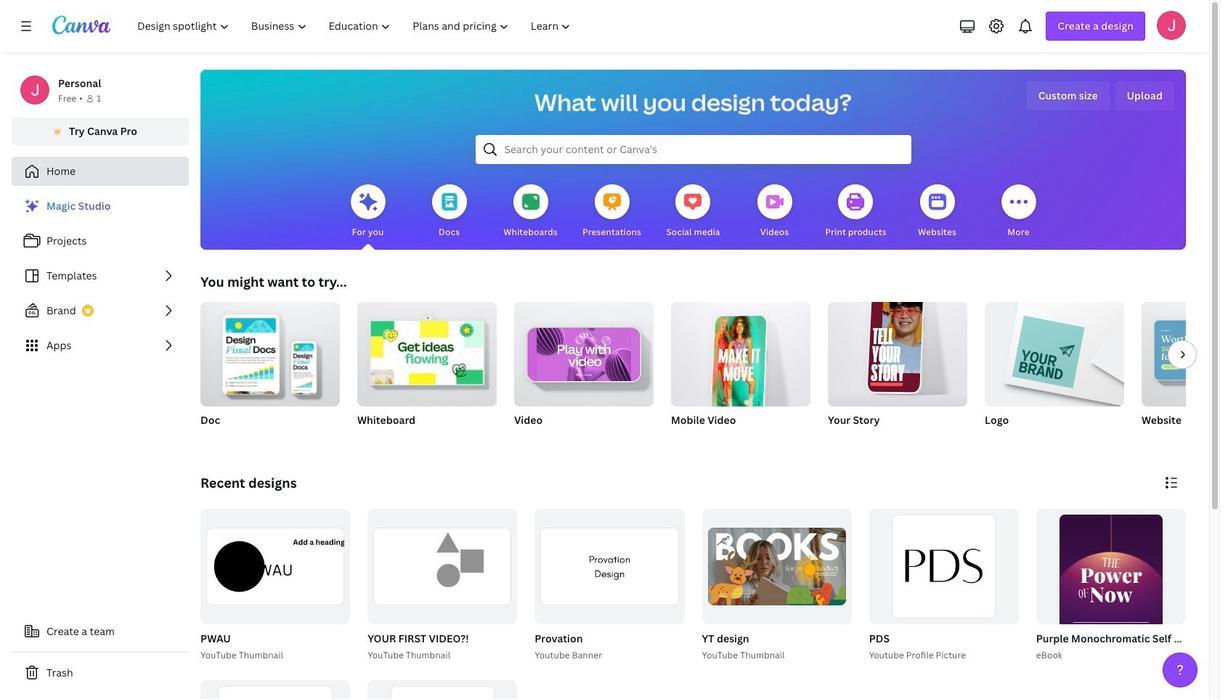 Task type: vqa. For each thing, say whether or not it's contained in the screenshot.
Browse templates link
no



Task type: locate. For each thing, give the bounding box(es) containing it.
top level navigation element
[[128, 12, 584, 41]]

group
[[828, 294, 968, 446], [828, 294, 968, 407], [201, 296, 340, 446], [201, 296, 340, 407], [357, 296, 497, 446], [357, 296, 497, 407], [514, 296, 654, 446], [514, 296, 654, 407], [671, 296, 811, 446], [671, 296, 811, 415], [985, 296, 1125, 446], [985, 296, 1125, 407], [1142, 302, 1221, 446], [1142, 302, 1221, 407], [198, 509, 350, 663], [201, 509, 350, 625], [365, 509, 518, 663], [368, 509, 518, 625], [532, 509, 685, 663], [699, 509, 852, 663], [702, 509, 852, 625], [866, 509, 1019, 663], [869, 509, 1019, 625], [1034, 509, 1221, 680], [1037, 509, 1186, 680], [201, 680, 350, 700], [368, 680, 518, 700]]

list
[[12, 192, 189, 360]]

None search field
[[475, 135, 911, 164]]

Search search field
[[505, 136, 882, 163]]



Task type: describe. For each thing, give the bounding box(es) containing it.
james peterson image
[[1157, 11, 1186, 40]]



